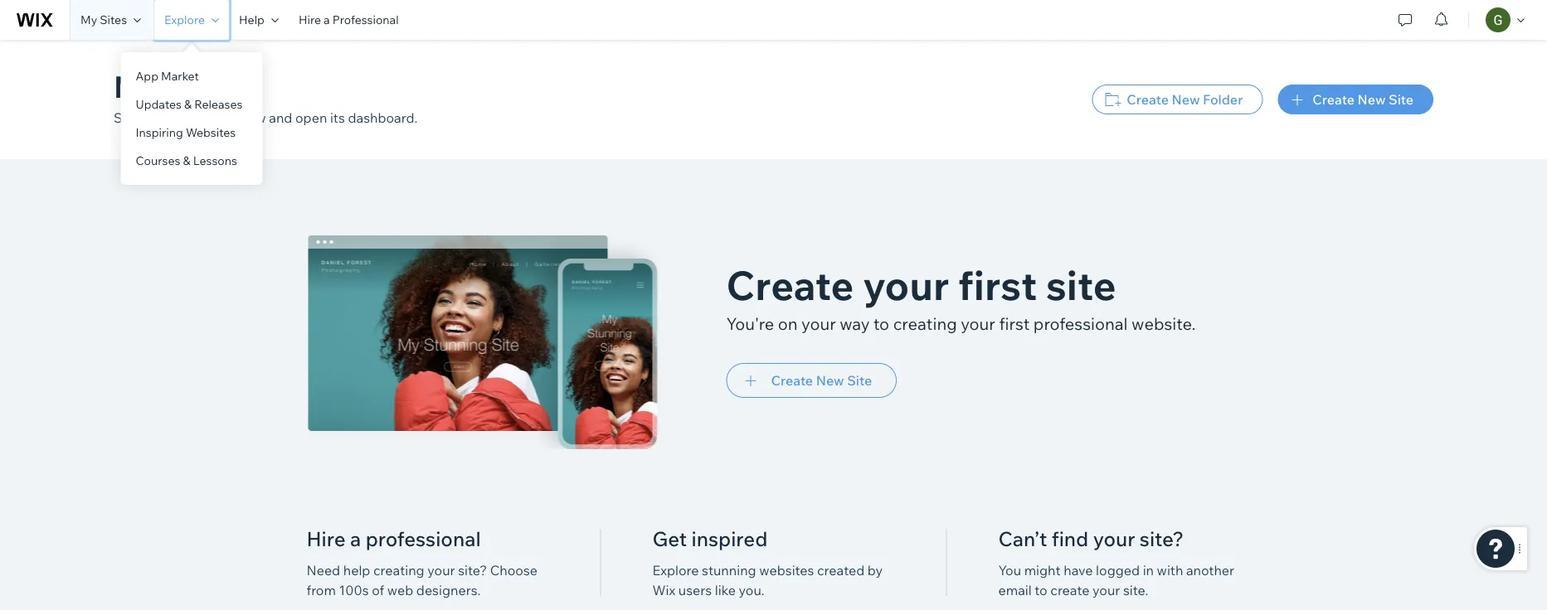 Task type: describe. For each thing, give the bounding box(es) containing it.
stunning
[[702, 563, 757, 579]]

choose
[[490, 563, 538, 579]]

courses & lessons link
[[121, 147, 263, 175]]

wix
[[653, 583, 676, 599]]

sites for my sites select a site to edit, view and open its dashboard.
[[165, 67, 237, 105]]

help
[[239, 12, 265, 27]]

create your first site image
[[308, 236, 666, 450]]

open
[[295, 110, 327, 126]]

create new folder
[[1127, 91, 1244, 108]]

new inside button
[[1172, 91, 1200, 108]]

view
[[238, 110, 266, 126]]

professional inside create your first site you're on your way to creating your first professional website.
[[1034, 313, 1128, 334]]

sites for my sites
[[100, 12, 127, 27]]

like
[[715, 583, 736, 599]]

get
[[653, 527, 687, 552]]

0 vertical spatial create new site
[[1313, 91, 1414, 108]]

explore for explore
[[164, 12, 205, 27]]

your inside need help creating your site? choose from 100s of web designers.
[[428, 563, 455, 579]]

help
[[343, 563, 370, 579]]

might
[[1025, 563, 1061, 579]]

explore for explore stunning websites created by wix users like you.
[[653, 563, 699, 579]]

hire for hire a professional
[[299, 12, 321, 27]]

1 horizontal spatial create new site button
[[1278, 85, 1434, 115]]

users
[[679, 583, 712, 599]]

1 vertical spatial site
[[848, 373, 872, 389]]

explore stunning websites created by wix users like you.
[[653, 563, 883, 599]]

help button
[[229, 0, 289, 40]]

need
[[307, 563, 340, 579]]

web
[[387, 583, 414, 599]]

inspiring websites
[[136, 125, 236, 140]]

on
[[778, 313, 798, 334]]

websites
[[760, 563, 815, 579]]

logged
[[1096, 563, 1140, 579]]

need help creating your site? choose from 100s of web designers.
[[307, 563, 538, 599]]

updates & releases
[[136, 97, 243, 112]]

create inside create new folder button
[[1127, 91, 1169, 108]]

& for releases
[[184, 97, 192, 112]]

hire a professional
[[307, 527, 481, 552]]

dashboard.
[[348, 110, 418, 126]]

get inspired
[[653, 527, 768, 552]]

created
[[818, 563, 865, 579]]

my sites
[[81, 12, 127, 27]]

professional
[[333, 12, 399, 27]]

have
[[1064, 563, 1093, 579]]

inspiring
[[136, 125, 183, 140]]

its
[[330, 110, 345, 126]]

1 horizontal spatial site?
[[1140, 527, 1184, 552]]

create your first site you're on your way to creating your first professional website.
[[727, 260, 1196, 334]]

of
[[372, 583, 384, 599]]

app
[[136, 69, 158, 83]]

hire a professional
[[299, 12, 399, 27]]

0 horizontal spatial create new site
[[771, 373, 872, 389]]

websites
[[186, 125, 236, 140]]

1 horizontal spatial site
[[1389, 91, 1414, 108]]

courses & lessons
[[136, 154, 237, 168]]



Task type: vqa. For each thing, say whether or not it's contained in the screenshot.
2nd the triggered from the bottom
no



Task type: locate. For each thing, give the bounding box(es) containing it.
hire
[[299, 12, 321, 27], [307, 527, 346, 552]]

2 horizontal spatial a
[[350, 527, 361, 552]]

2 vertical spatial to
[[1035, 583, 1048, 599]]

1 horizontal spatial my
[[114, 67, 158, 105]]

0 vertical spatial creating
[[894, 313, 958, 334]]

1 vertical spatial creating
[[373, 563, 425, 579]]

updates & releases link
[[121, 90, 263, 119]]

1 horizontal spatial a
[[324, 12, 330, 27]]

you.
[[739, 583, 765, 599]]

with
[[1157, 563, 1184, 579]]

can't find your site?
[[999, 527, 1184, 552]]

edit,
[[207, 110, 235, 126]]

100s
[[339, 583, 369, 599]]

first
[[959, 260, 1038, 310], [1000, 313, 1030, 334]]

2 horizontal spatial to
[[1035, 583, 1048, 599]]

to for you
[[1035, 583, 1048, 599]]

create new site button
[[1278, 85, 1434, 115], [727, 364, 897, 398]]

app market
[[136, 69, 199, 83]]

explore up market
[[164, 12, 205, 27]]

you might have logged in with another email to create your site.
[[999, 563, 1235, 599]]

from
[[307, 583, 336, 599]]

way
[[840, 313, 870, 334]]

1 horizontal spatial to
[[874, 313, 890, 334]]

designers.
[[417, 583, 481, 599]]

1 vertical spatial to
[[874, 313, 890, 334]]

1 vertical spatial hire
[[307, 527, 346, 552]]

0 vertical spatial &
[[184, 97, 192, 112]]

create inside create your first site you're on your way to creating your first professional website.
[[727, 260, 854, 310]]

1 vertical spatial site
[[1047, 260, 1117, 310]]

explore
[[164, 12, 205, 27], [653, 563, 699, 579]]

site
[[1389, 91, 1414, 108], [848, 373, 872, 389]]

you
[[999, 563, 1022, 579]]

0 horizontal spatial site?
[[458, 563, 487, 579]]

0 vertical spatial to
[[192, 110, 204, 126]]

site? up with
[[1140, 527, 1184, 552]]

1 vertical spatial &
[[183, 154, 191, 168]]

app market link
[[121, 62, 263, 90]]

folder
[[1203, 91, 1244, 108]]

2 vertical spatial a
[[350, 527, 361, 552]]

& down inspiring websites
[[183, 154, 191, 168]]

site? up designers.
[[458, 563, 487, 579]]

0 horizontal spatial creating
[[373, 563, 425, 579]]

site?
[[1140, 527, 1184, 552], [458, 563, 487, 579]]

to inside the you might have logged in with another email to create your site.
[[1035, 583, 1048, 599]]

courses
[[136, 154, 180, 168]]

1 horizontal spatial explore
[[653, 563, 699, 579]]

0 horizontal spatial new
[[816, 373, 845, 389]]

to inside create your first site you're on your way to creating your first professional website.
[[874, 313, 890, 334]]

can't
[[999, 527, 1048, 552]]

0 vertical spatial a
[[324, 12, 330, 27]]

create new site
[[1313, 91, 1414, 108], [771, 373, 872, 389]]

explore inside explore stunning websites created by wix users like you.
[[653, 563, 699, 579]]

1 vertical spatial create new site
[[771, 373, 872, 389]]

0 horizontal spatial professional
[[366, 527, 481, 552]]

1 horizontal spatial creating
[[894, 313, 958, 334]]

site inside create your first site you're on your way to creating your first professional website.
[[1047, 260, 1117, 310]]

a right select
[[156, 110, 163, 126]]

create
[[1127, 91, 1169, 108], [1313, 91, 1355, 108], [727, 260, 854, 310], [771, 373, 813, 389]]

site inside the my sites select a site to edit, view and open its dashboard.
[[166, 110, 189, 126]]

a for hire a professional
[[324, 12, 330, 27]]

0 horizontal spatial create new site button
[[727, 364, 897, 398]]

sites inside the my sites select a site to edit, view and open its dashboard.
[[165, 67, 237, 105]]

my for my sites
[[81, 12, 97, 27]]

1 vertical spatial a
[[156, 110, 163, 126]]

a inside 'link'
[[324, 12, 330, 27]]

1 horizontal spatial professional
[[1034, 313, 1128, 334]]

lessons
[[193, 154, 237, 168]]

& down app market link
[[184, 97, 192, 112]]

to for create
[[874, 313, 890, 334]]

explore up wix on the left bottom
[[653, 563, 699, 579]]

a
[[324, 12, 330, 27], [156, 110, 163, 126], [350, 527, 361, 552]]

creating inside need help creating your site? choose from 100s of web designers.
[[373, 563, 425, 579]]

a up help
[[350, 527, 361, 552]]

in
[[1143, 563, 1154, 579]]

0 horizontal spatial site
[[166, 110, 189, 126]]

0 vertical spatial sites
[[100, 12, 127, 27]]

0 vertical spatial first
[[959, 260, 1038, 310]]

0 horizontal spatial a
[[156, 110, 163, 126]]

market
[[161, 69, 199, 83]]

0 horizontal spatial my
[[81, 12, 97, 27]]

1 horizontal spatial site
[[1047, 260, 1117, 310]]

professional
[[1034, 313, 1128, 334], [366, 527, 481, 552]]

0 vertical spatial site?
[[1140, 527, 1184, 552]]

and
[[269, 110, 292, 126]]

0 vertical spatial my
[[81, 12, 97, 27]]

hire inside 'link'
[[299, 12, 321, 27]]

1 horizontal spatial sites
[[165, 67, 237, 105]]

0 vertical spatial professional
[[1034, 313, 1128, 334]]

0 horizontal spatial explore
[[164, 12, 205, 27]]

hire for hire a professional
[[307, 527, 346, 552]]

site.
[[1124, 583, 1149, 599]]

0 horizontal spatial sites
[[100, 12, 127, 27]]

1 vertical spatial my
[[114, 67, 158, 105]]

a left professional
[[324, 12, 330, 27]]

releases
[[194, 97, 243, 112]]

0 vertical spatial site
[[166, 110, 189, 126]]

creating up web
[[373, 563, 425, 579]]

create
[[1051, 583, 1090, 599]]

to
[[192, 110, 204, 126], [874, 313, 890, 334], [1035, 583, 1048, 599]]

hire up 'need'
[[307, 527, 346, 552]]

1 horizontal spatial new
[[1172, 91, 1200, 108]]

your
[[863, 260, 950, 310], [802, 313, 836, 334], [961, 313, 996, 334], [1094, 527, 1136, 552], [428, 563, 455, 579], [1093, 583, 1121, 599]]

a for hire a professional
[[350, 527, 361, 552]]

hire right help "button"
[[299, 12, 321, 27]]

my sites select a site to edit, view and open its dashboard.
[[114, 67, 418, 126]]

sites
[[100, 12, 127, 27], [165, 67, 237, 105]]

inspiring websites link
[[121, 119, 263, 147]]

1 vertical spatial sites
[[165, 67, 237, 105]]

1 vertical spatial first
[[1000, 313, 1030, 334]]

my inside the my sites select a site to edit, view and open its dashboard.
[[114, 67, 158, 105]]

0 horizontal spatial site
[[848, 373, 872, 389]]

&
[[184, 97, 192, 112], [183, 154, 191, 168]]

hire a professional link
[[289, 0, 409, 40]]

another
[[1187, 563, 1235, 579]]

my for my sites select a site to edit, view and open its dashboard.
[[114, 67, 158, 105]]

0 vertical spatial explore
[[164, 12, 205, 27]]

find
[[1052, 527, 1089, 552]]

email
[[999, 583, 1032, 599]]

0 vertical spatial hire
[[299, 12, 321, 27]]

site
[[166, 110, 189, 126], [1047, 260, 1117, 310]]

new
[[1172, 91, 1200, 108], [1358, 91, 1386, 108], [816, 373, 845, 389]]

you're
[[727, 313, 775, 334]]

a inside the my sites select a site to edit, view and open its dashboard.
[[156, 110, 163, 126]]

to inside the my sites select a site to edit, view and open its dashboard.
[[192, 110, 204, 126]]

inspired
[[692, 527, 768, 552]]

site? inside need help creating your site? choose from 100s of web designers.
[[458, 563, 487, 579]]

creating
[[894, 313, 958, 334], [373, 563, 425, 579]]

1 horizontal spatial create new site
[[1313, 91, 1414, 108]]

& for lessons
[[183, 154, 191, 168]]

by
[[868, 563, 883, 579]]

creating inside create your first site you're on your way to creating your first professional website.
[[894, 313, 958, 334]]

0 horizontal spatial to
[[192, 110, 204, 126]]

select
[[114, 110, 153, 126]]

0 vertical spatial site
[[1389, 91, 1414, 108]]

1 vertical spatial professional
[[366, 527, 481, 552]]

1 vertical spatial explore
[[653, 563, 699, 579]]

2 horizontal spatial new
[[1358, 91, 1386, 108]]

0 vertical spatial create new site button
[[1278, 85, 1434, 115]]

1 vertical spatial create new site button
[[727, 364, 897, 398]]

updates
[[136, 97, 182, 112]]

create new folder button
[[1092, 85, 1263, 115]]

your inside the you might have logged in with another email to create your site.
[[1093, 583, 1121, 599]]

website.
[[1132, 313, 1196, 334]]

1 vertical spatial site?
[[458, 563, 487, 579]]

creating right way
[[894, 313, 958, 334]]

my
[[81, 12, 97, 27], [114, 67, 158, 105]]



